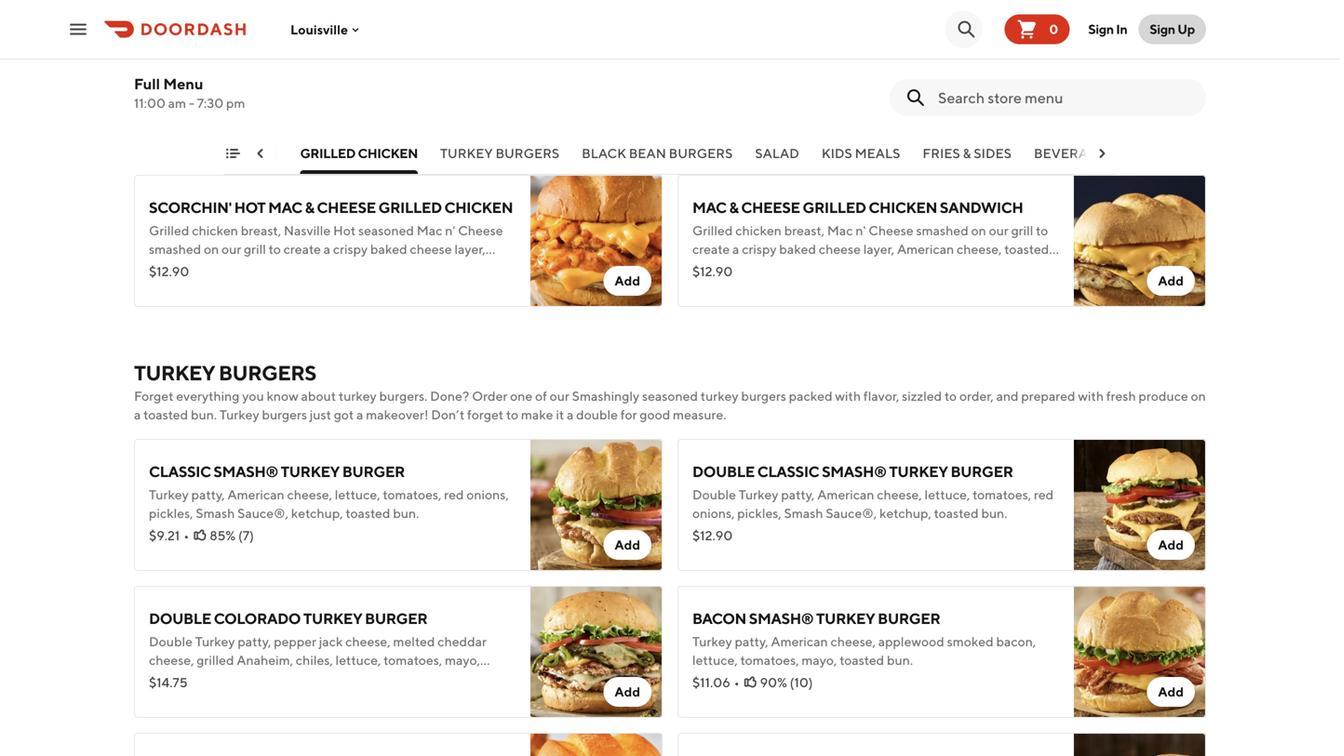 Task type: locate. For each thing, give the bounding box(es) containing it.
1 n' from the left
[[445, 223, 455, 238]]

0 vertical spatial double
[[692, 487, 736, 503]]

1 horizontal spatial bacon
[[692, 610, 746, 628]]

cheese, inside mac & cheese grilled chicken sandwich grilled chicken breast, mac n' cheese smashed on our grill to create a crispy baked cheese layer, american cheese, toasted bun
[[957, 241, 1002, 257]]

sandwich for cheese
[[940, 199, 1023, 216]]

1 vertical spatial cheddar
[[438, 634, 487, 650]]

crispy inside mac & cheese grilled chicken sandwich grilled chicken breast, mac n' cheese smashed on our grill to create a crispy baked cheese layer, american cheese, toasted bun
[[742, 241, 777, 257]]

burgers left the packed
[[741, 389, 786, 404]]

(10)
[[790, 675, 813, 691]]

layer, inside mac & cheese grilled chicken sandwich grilled chicken breast, mac n' cheese smashed on our grill to create a crispy baked cheese layer, american cheese, toasted bun
[[863, 241, 894, 257]]

sign in link
[[1077, 11, 1139, 48]]

1 horizontal spatial mayo,
[[802, 653, 837, 668]]

smashed down fries & sides button
[[916, 223, 969, 238]]

2 vertical spatial on
[[1191, 389, 1206, 404]]

0 horizontal spatial pickles,
[[149, 506, 193, 521]]

1 layer, from the left
[[454, 241, 486, 257]]

double down measure.
[[692, 463, 755, 481]]

sign left up
[[1150, 21, 1175, 37]]

bacon smash® turkey burger turkey patty, american cheese, applewood smoked bacon, lettuce, tomatoes, mayo, toasted bun.
[[692, 610, 1036, 668]]

toasted inside bbq bacon cheddar grilled chicken sandwich grilled chicken breast, aged cheddar cheese, applewood smoked bacon, onion rings, bbq sauce, toasted bun.
[[377, 94, 422, 110]]

breast, down hot
[[241, 223, 281, 238]]

grilled inside the scorchin' hot mac & cheese grilled chicken grilled chicken breast, nasville hot seasoned mac n' cheese smashed on our grill to create a crispy baked cheese layer, american cheese, toasted bun
[[378, 199, 442, 216]]

menu right view
[[682, 718, 722, 736]]

2 horizontal spatial burgers
[[669, 146, 733, 161]]

cheese inside the scorchin' hot mac & cheese grilled chicken grilled chicken breast, nasville hot seasoned mac n' cheese smashed on our grill to create a crispy baked cheese layer, american cheese, toasted bun
[[410, 241, 452, 257]]

2 horizontal spatial onions,
[[959, 76, 1001, 91]]

american inside bacon smash® turkey burger turkey patty, american cheese, applewood smoked bacon, lettuce, tomatoes, mayo, toasted bun.
[[771, 634, 828, 650]]

menu
[[163, 75, 203, 93], [682, 718, 722, 736]]

1 horizontal spatial mac
[[827, 223, 853, 238]]

0 horizontal spatial •
[[184, 528, 189, 543]]

2 pickles, from the left
[[737, 506, 782, 521]]

bacon
[[184, 52, 238, 69], [692, 610, 746, 628]]

smash® inside double classic smash® turkey burger double turkey patty, american cheese, lettuce, tomatoes, red onions, pickles, smash sauce®, ketchup, toasted bun. $12.90
[[822, 463, 886, 481]]

a inside mac & cheese grilled chicken sandwich grilled chicken breast, mac n' cheese smashed on our grill to create a crispy baked cheese layer, american cheese, toasted bun
[[732, 241, 739, 257]]

burger for double colorado turkey burger
[[365, 610, 427, 628]]

1 with from the left
[[835, 389, 861, 404]]

burgers.
[[379, 389, 427, 404]]

melted
[[393, 634, 435, 650]]

mac right hot
[[417, 223, 442, 238]]

1 sign from the left
[[1088, 21, 1114, 37]]

0 horizontal spatial on
[[204, 241, 219, 257]]

burger for bacon smash® turkey burger
[[878, 610, 940, 628]]

1 horizontal spatial cheese
[[868, 223, 914, 238]]

cheddar inside bbq bacon cheddar grilled chicken sandwich grilled chicken breast, aged cheddar cheese, applewood smoked bacon, onion rings, bbq sauce, toasted bun.
[[316, 76, 365, 91]]

1 horizontal spatial sign
[[1150, 21, 1175, 37]]

bun inside mac & cheese grilled chicken sandwich grilled chicken breast, mac n' cheese smashed on our grill to create a crispy baked cheese layer, american cheese, toasted bun
[[692, 260, 716, 275]]

2 create from the left
[[692, 241, 730, 257]]

cheese inside mac & cheese grilled chicken sandwich grilled chicken breast, mac n' cheese smashed on our grill to create a crispy baked cheese layer, american cheese, toasted bun
[[868, 223, 914, 238]]

mac & cheese grilled chicken sandwich image
[[1074, 175, 1206, 307]]

forget
[[467, 407, 504, 423]]

turkey inside double classic smash® turkey burger double turkey patty, american cheese, lettuce, tomatoes, red onions, pickles, smash sauce®, ketchup, toasted bun. $12.90
[[889, 463, 948, 481]]

everything
[[176, 389, 240, 404]]

grilled down grilled chicken
[[378, 199, 442, 216]]

1 cheese from the left
[[410, 241, 452, 257]]

2 mac from the left
[[692, 199, 726, 216]]

breast, inside mac & cheese grilled chicken sandwich grilled chicken breast, mac n' cheese smashed on our grill to create a crispy baked cheese layer, american cheese, toasted bun
[[784, 223, 825, 238]]

bacon inside bbq bacon cheddar grilled chicken sandwich grilled chicken breast, aged cheddar cheese, applewood smoked bacon, onion rings, bbq sauce, toasted bun.
[[184, 52, 238, 69]]

2 cheese from the left
[[868, 223, 914, 238]]

bun. inside classic smash® grilled chicken sandwich grilled chicken breast, lettuce, tomatoes, red onions, mayo, toasted bun.
[[740, 94, 766, 110]]

cheese inside the scorchin' hot mac & cheese grilled chicken grilled chicken breast, nasville hot seasoned mac n' cheese smashed on our grill to create a crispy baked cheese layer, american cheese, toasted bun
[[317, 199, 376, 216]]

onions, inside the classic smash® turkey burger turkey patty, american cheese, lettuce, tomatoes, red onions, pickles, smash sauce®, ketchup, toasted bun.
[[466, 487, 509, 503]]

n' down 'kids meals' button
[[856, 223, 866, 238]]

2 sign from the left
[[1150, 21, 1175, 37]]

mac inside mac & cheese grilled chicken sandwich grilled chicken breast, mac n' cheese smashed on our grill to create a crispy baked cheese layer, american cheese, toasted bun
[[692, 199, 726, 216]]

grilled
[[197, 653, 234, 668]]

double
[[692, 487, 736, 503], [149, 634, 193, 650]]

& right fries
[[963, 146, 971, 161]]

1 horizontal spatial ketchup,
[[879, 506, 931, 521]]

on
[[971, 223, 986, 238], [204, 241, 219, 257], [1191, 389, 1206, 404]]

toasted
[[377, 94, 422, 110], [692, 94, 737, 110], [1004, 241, 1049, 257], [256, 260, 301, 275], [143, 407, 188, 423], [346, 506, 390, 521], [934, 506, 979, 521], [840, 653, 884, 668], [149, 671, 194, 687]]

smash® inside the classic smash® turkey burger turkey patty, american cheese, lettuce, tomatoes, red onions, pickles, smash sauce®, ketchup, toasted bun.
[[213, 463, 278, 481]]

scorchin' hot mac & cheese grilled chicken image
[[530, 175, 663, 307]]

0 horizontal spatial crispy
[[333, 241, 368, 257]]

smash inside the classic smash® turkey burger turkey patty, american cheese, lettuce, tomatoes, red onions, pickles, smash sauce®, ketchup, toasted bun.
[[196, 506, 235, 521]]

classic
[[692, 52, 754, 69], [149, 463, 211, 481], [757, 463, 819, 481]]

tomatoes, inside classic smash® grilled chicken sandwich grilled chicken breast, lettuce, tomatoes, red onions, mayo, toasted bun.
[[875, 76, 934, 91]]

toasted inside mac & cheese grilled chicken sandwich grilled chicken breast, mac n' cheese smashed on our grill to create a crispy baked cheese layer, american cheese, toasted bun
[[1004, 241, 1049, 257]]

1 vertical spatial applewood
[[878, 634, 944, 650]]

sign in
[[1088, 21, 1127, 37]]

0 horizontal spatial classic
[[149, 463, 211, 481]]

0 vertical spatial seasoned
[[358, 223, 414, 238]]

american inside mac & cheese grilled chicken sandwich grilled chicken breast, mac n' cheese smashed on our grill to create a crispy baked cheese layer, american cheese, toasted bun
[[897, 241, 954, 257]]

open menu image
[[67, 18, 89, 40]]

1 horizontal spatial crispy
[[742, 241, 777, 257]]

cheese down 'kids meals' button
[[868, 223, 914, 238]]

grilled
[[316, 52, 380, 69], [824, 52, 888, 69], [300, 146, 356, 161], [378, 199, 442, 216], [803, 199, 866, 216]]

1 horizontal spatial burgers
[[495, 146, 559, 161]]

1 vertical spatial onions,
[[466, 487, 509, 503]]

0 horizontal spatial mayo,
[[445, 653, 480, 668]]

turkey inside bacon smash® turkey burger turkey patty, american cheese, applewood smoked bacon, lettuce, tomatoes, mayo, toasted bun.
[[692, 634, 732, 650]]

breast, down salad button
[[784, 223, 825, 238]]

on right produce
[[1191, 389, 1206, 404]]

bbq bacon cheddar grilled chicken sandwich image
[[530, 28, 663, 160]]

grilled up am
[[149, 76, 189, 91]]

sandwich up turkey burgers
[[453, 52, 537, 69]]

cheese
[[317, 199, 376, 216], [741, 199, 800, 216]]

hot
[[234, 199, 266, 216]]

& down black bean burgers button
[[729, 199, 738, 216]]

show menu categories image
[[225, 146, 240, 161]]

1 horizontal spatial classic
[[692, 52, 754, 69]]

0 vertical spatial onions,
[[959, 76, 1001, 91]]

2 sauce®, from the left
[[826, 506, 877, 521]]

seasoned up good
[[642, 389, 698, 404]]

prepared
[[1021, 389, 1075, 404]]

a inside the scorchin' hot mac & cheese grilled chicken grilled chicken breast, nasville hot seasoned mac n' cheese smashed on our grill to create a crispy baked cheese layer, american cheese, toasted bun
[[324, 241, 330, 257]]

our right the 'of'
[[550, 389, 569, 404]]

0 vertical spatial applewood
[[415, 76, 482, 91]]

breast, up onion
[[241, 76, 281, 91]]

1 horizontal spatial turkey
[[701, 389, 739, 404]]

• right $11.06
[[734, 675, 740, 691]]

black bean burgers
[[582, 146, 733, 161]]

classic smash® grilled chicken sandwich image
[[1074, 28, 1206, 160]]

0 horizontal spatial turkey
[[339, 389, 377, 404]]

menu up am
[[163, 75, 203, 93]]

bun. inside double classic smash® turkey burger double turkey patty, american cheese, lettuce, tomatoes, red onions, pickles, smash sauce®, ketchup, toasted bun. $12.90
[[981, 506, 1007, 521]]

$12.90 inside double classic smash® turkey burger double turkey patty, american cheese, lettuce, tomatoes, red onions, pickles, smash sauce®, ketchup, toasted bun. $12.90
[[692, 528, 733, 543]]

0 horizontal spatial n'
[[445, 223, 455, 238]]

1 pickles, from the left
[[149, 506, 193, 521]]

1 horizontal spatial onions,
[[692, 506, 735, 521]]

1 horizontal spatial layer,
[[863, 241, 894, 257]]

1 horizontal spatial double
[[692, 463, 755, 481]]

grilled down bbq
[[300, 146, 356, 161]]

1 vertical spatial bacon
[[692, 610, 746, 628]]

kids meals
[[822, 146, 900, 161]]

add button for classic smash® turkey burger
[[603, 530, 651, 560]]

burger inside the classic smash® turkey burger turkey patty, american cheese, lettuce, tomatoes, red onions, pickles, smash sauce®, ketchup, toasted bun.
[[342, 463, 405, 481]]

sign up
[[1150, 21, 1195, 37]]

0 horizontal spatial mac
[[417, 223, 442, 238]]

add
[[615, 273, 640, 288], [1158, 273, 1184, 288], [615, 537, 640, 553], [1158, 537, 1184, 553], [615, 684, 640, 700], [1158, 684, 1184, 700]]

0 horizontal spatial bacon,
[[198, 94, 238, 110]]

0 vertical spatial grill
[[1011, 223, 1033, 238]]

patty, inside the classic smash® turkey burger turkey patty, american cheese, lettuce, tomatoes, red onions, pickles, smash sauce®, ketchup, toasted bun.
[[191, 487, 225, 503]]

0 vertical spatial smashed
[[916, 223, 969, 238]]

0 horizontal spatial cheddar
[[316, 76, 365, 91]]

flavor,
[[864, 389, 899, 404]]

2 horizontal spatial on
[[1191, 389, 1206, 404]]

burger inside double colorado turkey burger double turkey patty, pepper jack cheese, melted cheddar cheese, grilled anaheim, chiles, lettuce, tomatoes, mayo, toasted spicy chipotle bun.
[[365, 610, 427, 628]]

0 horizontal spatial our
[[222, 241, 241, 257]]

double down measure.
[[692, 487, 736, 503]]

0 vertical spatial double
[[692, 463, 755, 481]]

grill down hot
[[244, 241, 266, 257]]

1 create from the left
[[283, 241, 321, 257]]

mac inside the scorchin' hot mac & cheese grilled chicken grilled chicken breast, nasville hot seasoned mac n' cheese smashed on our grill to create a crispy baked cheese layer, american cheese, toasted bun
[[268, 199, 302, 216]]

fries & sides
[[923, 146, 1012, 161]]

sign left in
[[1088, 21, 1114, 37]]

mac down black bean burgers button
[[692, 199, 726, 216]]

turkey up measure.
[[701, 389, 739, 404]]

sandwich inside bbq bacon cheddar grilled chicken sandwich grilled chicken breast, aged cheddar cheese, applewood smoked bacon, onion rings, bbq sauce, toasted bun.
[[453, 52, 537, 69]]

smashed down scorchin'
[[149, 241, 201, 257]]

mac up nasville
[[268, 199, 302, 216]]

grill inside mac & cheese grilled chicken sandwich grilled chicken breast, mac n' cheese smashed on our grill to create a crispy baked cheese layer, american cheese, toasted bun
[[1011, 223, 1033, 238]]

n' down turkey burgers button
[[445, 223, 455, 238]]

0 horizontal spatial double
[[149, 610, 211, 628]]

chicken inside mac & cheese grilled chicken sandwich grilled chicken breast, mac n' cheese smashed on our grill to create a crispy baked cheese layer, american cheese, toasted bun
[[869, 199, 937, 216]]

2 n' from the left
[[856, 223, 866, 238]]

and
[[996, 389, 1019, 404]]

crispy chicken
[[166, 146, 278, 161]]

turkey inside the classic smash® turkey burger turkey patty, american cheese, lettuce, tomatoes, red onions, pickles, smash sauce®, ketchup, toasted bun.
[[281, 463, 340, 481]]

crispy
[[333, 241, 368, 257], [742, 241, 777, 257]]

• right the $9.21
[[184, 528, 189, 543]]

sandwich inside mac & cheese grilled chicken sandwich grilled chicken breast, mac n' cheese smashed on our grill to create a crispy baked cheese layer, american cheese, toasted bun
[[940, 199, 1023, 216]]

grill down the sides
[[1011, 223, 1033, 238]]

cheese down turkey burgers button
[[458, 223, 503, 238]]

red inside double classic smash® turkey burger double turkey patty, american cheese, lettuce, tomatoes, red onions, pickles, smash sauce®, ketchup, toasted bun. $12.90
[[1034, 487, 1054, 503]]

on inside mac & cheese grilled chicken sandwich grilled chicken breast, mac n' cheese smashed on our grill to create a crispy baked cheese layer, american cheese, toasted bun
[[971, 223, 986, 238]]

crispy down hot
[[333, 241, 368, 257]]

1 mac from the left
[[417, 223, 442, 238]]

2 crispy from the left
[[742, 241, 777, 257]]

1 horizontal spatial create
[[692, 241, 730, 257]]

red
[[936, 76, 956, 91], [444, 487, 464, 503], [1034, 487, 1054, 503]]

chicken up salad
[[735, 76, 782, 91]]

sauce®, inside double classic smash® turkey burger double turkey patty, american cheese, lettuce, tomatoes, red onions, pickles, smash sauce®, ketchup, toasted bun. $12.90
[[826, 506, 877, 521]]

0 horizontal spatial smoked
[[149, 94, 195, 110]]

cheese, inside the classic smash® turkey burger turkey patty, american cheese, lettuce, tomatoes, red onions, pickles, smash sauce®, ketchup, toasted bun.
[[287, 487, 332, 503]]

american inside the classic smash® turkey burger turkey patty, american cheese, lettuce, tomatoes, red onions, pickles, smash sauce®, ketchup, toasted bun.
[[227, 487, 284, 503]]

smash® inside bacon smash® turkey burger turkey patty, american cheese, applewood smoked bacon, lettuce, tomatoes, mayo, toasted bun.
[[749, 610, 814, 628]]

seasoned right hot
[[358, 223, 414, 238]]

sandwich down 0 button
[[961, 52, 1045, 69]]

onions, inside classic smash® grilled chicken sandwich grilled chicken breast, lettuce, tomatoes, red onions, mayo, toasted bun.
[[959, 76, 1001, 91]]

mac
[[268, 199, 302, 216], [692, 199, 726, 216]]

our
[[989, 223, 1009, 238], [222, 241, 241, 257], [550, 389, 569, 404]]

0 horizontal spatial smash
[[196, 506, 235, 521]]

grill
[[1011, 223, 1033, 238], [244, 241, 266, 257]]

1 horizontal spatial &
[[729, 199, 738, 216]]

cheddar
[[316, 76, 365, 91], [438, 634, 487, 650]]

smash® inside classic smash® grilled chicken sandwich grilled chicken breast, lettuce, tomatoes, red onions, mayo, toasted bun.
[[757, 52, 822, 69]]

turkey inside bacon smash® turkey burger turkey patty, american cheese, applewood smoked bacon, lettuce, tomatoes, mayo, toasted bun.
[[816, 610, 875, 628]]

menu inside 'full menu 11:00 am - 7:30 pm'
[[163, 75, 203, 93]]

1 vertical spatial smashed
[[149, 241, 201, 257]]

grilled up kids meals
[[824, 52, 888, 69]]

1 horizontal spatial •
[[734, 675, 740, 691]]

1 vertical spatial double
[[149, 634, 193, 650]]

lettuce, inside classic smash® grilled chicken sandwich grilled chicken breast, lettuce, tomatoes, red onions, mayo, toasted bun.
[[827, 76, 873, 91]]

1 vertical spatial our
[[222, 241, 241, 257]]

0 horizontal spatial layer,
[[454, 241, 486, 257]]

0
[[1049, 21, 1058, 37]]

lettuce, inside double colorado turkey burger double turkey patty, pepper jack cheese, melted cheddar cheese, grilled anaheim, chiles, lettuce, tomatoes, mayo, toasted spicy chipotle bun.
[[336, 653, 381, 668]]

bacon smash® turkey burger image
[[1074, 586, 1206, 718]]

cheese, inside bacon smash® turkey burger turkey patty, american cheese, applewood smoked bacon, lettuce, tomatoes, mayo, toasted bun.
[[831, 634, 876, 650]]

classic inside the classic smash® turkey burger turkey patty, american cheese, lettuce, tomatoes, red onions, pickles, smash sauce®, ketchup, toasted bun.
[[149, 463, 211, 481]]

cheese inside mac & cheese grilled chicken sandwich grilled chicken breast, mac n' cheese smashed on our grill to create a crispy baked cheese layer, american cheese, toasted bun
[[741, 199, 800, 216]]

grilled down louisville popup button
[[316, 52, 380, 69]]

chicken down scorchin'
[[192, 223, 238, 238]]

sandwich inside classic smash® grilled chicken sandwich grilled chicken breast, lettuce, tomatoes, red onions, mayo, toasted bun.
[[961, 52, 1045, 69]]

cheese
[[410, 241, 452, 257], [819, 241, 861, 257]]

0 horizontal spatial applewood
[[415, 76, 482, 91]]

0 horizontal spatial mac
[[268, 199, 302, 216]]

burgers
[[495, 146, 559, 161], [669, 146, 733, 161], [219, 361, 316, 385]]

turkey
[[440, 146, 493, 161], [134, 361, 215, 385], [281, 463, 340, 481], [889, 463, 948, 481], [303, 610, 362, 628], [816, 610, 875, 628]]

bacon up 'full menu 11:00 am - 7:30 pm'
[[184, 52, 238, 69]]

cheese
[[458, 223, 503, 238], [868, 223, 914, 238]]

burgers for turkey burgers forget everything you know about turkey burgers. done? order one of our smashingly seasoned turkey burgers packed with flavor, sizzled to order, and prepared with fresh produce on a toasted bun. turkey burgers just got a makeover! don't forget to make it a double for good measure.
[[219, 361, 316, 385]]

2 layer, from the left
[[863, 241, 894, 257]]

1 bun from the left
[[304, 260, 327, 275]]

& inside button
[[963, 146, 971, 161]]

1 horizontal spatial smashed
[[916, 223, 969, 238]]

with left fresh
[[1078, 389, 1104, 404]]

0 vertical spatial smoked
[[149, 94, 195, 110]]

toasted inside bacon smash® turkey burger turkey patty, american cheese, applewood smoked bacon, lettuce, tomatoes, mayo, toasted bun.
[[840, 653, 884, 668]]

cheese, inside the scorchin' hot mac & cheese grilled chicken grilled chicken breast, nasville hot seasoned mac n' cheese smashed on our grill to create a crispy baked cheese layer, american cheese, toasted bun
[[209, 260, 254, 275]]

menu for full
[[163, 75, 203, 93]]

smoked inside bbq bacon cheddar grilled chicken sandwich grilled chicken breast, aged cheddar cheese, applewood smoked bacon, onion rings, bbq sauce, toasted bun.
[[149, 94, 195, 110]]

double up the grilled
[[149, 610, 211, 628]]

on inside turkey burgers forget everything you know about turkey burgers. done? order one of our smashingly seasoned turkey burgers packed with flavor, sizzled to order, and prepared with fresh produce on a toasted bun. turkey burgers just got a makeover! don't forget to make it a double for good measure.
[[1191, 389, 1206, 404]]

1 ketchup, from the left
[[291, 506, 343, 521]]

turkey
[[339, 389, 377, 404], [701, 389, 739, 404]]

toasted inside turkey burgers forget everything you know about turkey burgers. done? order one of our smashingly seasoned turkey burgers packed with flavor, sizzled to order, and prepared with fresh produce on a toasted bun. turkey burgers just got a makeover! don't forget to make it a double for good measure.
[[143, 407, 188, 423]]

chiles,
[[296, 653, 333, 668]]

1 horizontal spatial menu
[[682, 718, 722, 736]]

0 vertical spatial burgers
[[741, 389, 786, 404]]

sandwich down fries & sides button
[[940, 199, 1023, 216]]

2 smash from the left
[[784, 506, 823, 521]]

Item Search search field
[[938, 87, 1191, 108]]

grilled
[[149, 76, 189, 91], [692, 76, 733, 91], [149, 223, 189, 238], [692, 223, 733, 238]]

crispy down salad button
[[742, 241, 777, 257]]

turkey inside double colorado turkey burger double turkey patty, pepper jack cheese, melted cheddar cheese, grilled anaheim, chiles, lettuce, tomatoes, mayo, toasted spicy chipotle bun.
[[303, 610, 362, 628]]

1 horizontal spatial mac
[[692, 199, 726, 216]]

2 horizontal spatial mayo,
[[1004, 76, 1039, 91]]

& up nasville
[[305, 199, 314, 216]]

0 horizontal spatial onions,
[[466, 487, 509, 503]]

applewood inside bbq bacon cheddar grilled chicken sandwich grilled chicken breast, aged cheddar cheese, applewood smoked bacon, onion rings, bbq sauce, toasted bun.
[[415, 76, 482, 91]]

1 horizontal spatial double
[[692, 487, 736, 503]]

baked inside the scorchin' hot mac & cheese grilled chicken grilled chicken breast, nasville hot seasoned mac n' cheese smashed on our grill to create a crispy baked cheese layer, american cheese, toasted bun
[[370, 241, 407, 257]]

1 horizontal spatial n'
[[856, 223, 866, 238]]

breast, up salad
[[784, 76, 825, 91]]

0 vertical spatial menu
[[163, 75, 203, 93]]

mac down 'kids meals' button
[[827, 223, 853, 238]]

1 horizontal spatial bacon,
[[996, 634, 1036, 650]]

red for burger
[[444, 487, 464, 503]]

0 vertical spatial bacon,
[[198, 94, 238, 110]]

cheese down salad button
[[741, 199, 800, 216]]

to inside mac & cheese grilled chicken sandwich grilled chicken breast, mac n' cheese smashed on our grill to create a crispy baked cheese layer, american cheese, toasted bun
[[1036, 223, 1048, 238]]

grilled down black bean burgers button
[[692, 223, 733, 238]]

0 button
[[1005, 14, 1070, 44]]

chicken down salad button
[[735, 223, 782, 238]]

bacon up $11.06 •
[[692, 610, 746, 628]]

fries & sides button
[[923, 144, 1012, 174]]

1 horizontal spatial smoked
[[947, 634, 994, 650]]

2 ketchup, from the left
[[879, 506, 931, 521]]

chicken up 7:30
[[192, 76, 238, 91]]

view
[[644, 718, 679, 736]]

smash inside double classic smash® turkey burger double turkey patty, american cheese, lettuce, tomatoes, red onions, pickles, smash sauce®, ketchup, toasted bun. $12.90
[[784, 506, 823, 521]]

0 horizontal spatial red
[[444, 487, 464, 503]]

1 smash from the left
[[196, 506, 235, 521]]

our down hot
[[222, 241, 241, 257]]

1 horizontal spatial cheddar
[[438, 634, 487, 650]]

1 horizontal spatial cheese
[[741, 199, 800, 216]]

1 horizontal spatial smash
[[784, 506, 823, 521]]

0 horizontal spatial create
[[283, 241, 321, 257]]

burgers left black
[[495, 146, 559, 161]]

1 horizontal spatial applewood
[[878, 634, 944, 650]]

1 mac from the left
[[268, 199, 302, 216]]

bbq bacon cheddar grilled chicken sandwich grilled chicken breast, aged cheddar cheese, applewood smoked bacon, onion rings, bbq sauce, toasted bun.
[[149, 52, 537, 110]]

chicken inside bbq bacon cheddar grilled chicken sandwich grilled chicken breast, aged cheddar cheese, applewood smoked bacon, onion rings, bbq sauce, toasted bun.
[[192, 76, 238, 91]]

cheese, inside bbq bacon cheddar grilled chicken sandwich grilled chicken breast, aged cheddar cheese, applewood smoked bacon, onion rings, bbq sauce, toasted bun.
[[368, 76, 413, 91]]

sign
[[1088, 21, 1114, 37], [1150, 21, 1175, 37]]

smashingly
[[572, 389, 640, 404]]

1 horizontal spatial our
[[550, 389, 569, 404]]

makeover!
[[366, 407, 429, 423]]

on down scorchin'
[[204, 241, 219, 257]]

1 vertical spatial •
[[734, 675, 740, 691]]

2 vertical spatial onions,
[[692, 506, 735, 521]]

1 horizontal spatial baked
[[779, 241, 816, 257]]

2 horizontal spatial &
[[963, 146, 971, 161]]

burgers right bean
[[669, 146, 733, 161]]

double colorado turkey burger double turkey patty, pepper jack cheese, melted cheddar cheese, grilled anaheim, chiles, lettuce, tomatoes, mayo, toasted spicy chipotle bun.
[[149, 610, 487, 687]]

2 bun from the left
[[692, 260, 716, 275]]

0 horizontal spatial sign
[[1088, 21, 1114, 37]]

1 baked from the left
[[370, 241, 407, 257]]

add for mac & cheese grilled chicken sandwich
[[1158, 273, 1184, 288]]

1 crispy from the left
[[333, 241, 368, 257]]

1 horizontal spatial sauce®,
[[826, 506, 877, 521]]

grilled down kids
[[803, 199, 866, 216]]

pickles, inside the classic smash® turkey burger turkey patty, american cheese, lettuce, tomatoes, red onions, pickles, smash sauce®, ketchup, toasted bun.
[[149, 506, 193, 521]]

0 horizontal spatial cheese
[[458, 223, 503, 238]]

on down fries & sides button
[[971, 223, 986, 238]]

classic inside double classic smash® turkey burger double turkey patty, american cheese, lettuce, tomatoes, red onions, pickles, smash sauce®, ketchup, toasted bun. $12.90
[[757, 463, 819, 481]]

cheddar right melted
[[438, 634, 487, 650]]

1 horizontal spatial bun
[[692, 260, 716, 275]]

& inside mac & cheese grilled chicken sandwich grilled chicken breast, mac n' cheese smashed on our grill to create a crispy baked cheese layer, american cheese, toasted bun
[[729, 199, 738, 216]]

2 cheese from the left
[[741, 199, 800, 216]]

grilled down scorchin'
[[149, 223, 189, 238]]

black bean burgers button
[[582, 144, 733, 174]]

view menu button
[[607, 708, 733, 745]]

1 vertical spatial bacon,
[[996, 634, 1036, 650]]

to
[[1036, 223, 1048, 238], [269, 241, 281, 257], [945, 389, 957, 404], [506, 407, 518, 423]]

with left the flavor, at the right of page
[[835, 389, 861, 404]]

1 horizontal spatial on
[[971, 223, 986, 238]]

2 cheese from the left
[[819, 241, 861, 257]]

burgers
[[741, 389, 786, 404], [262, 407, 307, 423]]

turkey up got
[[339, 389, 377, 404]]

crispy inside the scorchin' hot mac & cheese grilled chicken grilled chicken breast, nasville hot seasoned mac n' cheese smashed on our grill to create a crispy baked cheese layer, american cheese, toasted bun
[[333, 241, 368, 257]]

$9.21 •
[[149, 528, 189, 543]]

smash® for bacon smash® turkey burger
[[749, 610, 814, 628]]

grilled inside classic smash® grilled chicken sandwich grilled chicken breast, lettuce, tomatoes, red onions, mayo, toasted bun.
[[824, 52, 888, 69]]

0 vertical spatial cheddar
[[316, 76, 365, 91]]

lettuce,
[[827, 76, 873, 91], [335, 487, 380, 503], [925, 487, 970, 503], [336, 653, 381, 668], [692, 653, 738, 668]]

smoked
[[149, 94, 195, 110], [947, 634, 994, 650]]

bun.
[[424, 94, 451, 110], [740, 94, 766, 110], [191, 407, 217, 423], [393, 506, 419, 521], [981, 506, 1007, 521], [887, 653, 913, 668], [280, 671, 306, 687]]

crispy chicken button
[[166, 144, 278, 174]]

with
[[835, 389, 861, 404], [1078, 389, 1104, 404]]

cheese up hot
[[317, 199, 376, 216]]

1 vertical spatial burgers
[[262, 407, 307, 423]]

2 horizontal spatial our
[[989, 223, 1009, 238]]

smash®
[[757, 52, 822, 69], [213, 463, 278, 481], [822, 463, 886, 481], [749, 610, 814, 628]]

&
[[963, 146, 971, 161], [305, 199, 314, 216], [729, 199, 738, 216]]

burgers up you
[[219, 361, 316, 385]]

kids
[[822, 146, 852, 161]]

1 cheese from the left
[[317, 199, 376, 216]]

0 horizontal spatial cheese
[[317, 199, 376, 216]]

1 horizontal spatial grill
[[1011, 223, 1033, 238]]

2 horizontal spatial red
[[1034, 487, 1054, 503]]

1 cheese from the left
[[458, 223, 503, 238]]

2 horizontal spatial classic
[[757, 463, 819, 481]]

bun. inside turkey burgers forget everything you know about turkey burgers. done? order one of our smashingly seasoned turkey burgers packed with flavor, sizzled to order, and prepared with fresh produce on a toasted bun. turkey burgers just got a makeover! don't forget to make it a double for good measure.
[[191, 407, 217, 423]]

chicken inside button
[[216, 146, 278, 161]]

1 sauce®, from the left
[[237, 506, 289, 521]]

double inside double classic smash® turkey burger double turkey patty, american cheese, lettuce, tomatoes, red onions, pickles, smash sauce®, ketchup, toasted bun. $12.90
[[692, 487, 736, 503]]

0 horizontal spatial burgers
[[219, 361, 316, 385]]

1 vertical spatial grill
[[244, 241, 266, 257]]

louisville button
[[290, 22, 363, 37]]

2 baked from the left
[[779, 241, 816, 257]]

0 horizontal spatial baked
[[370, 241, 407, 257]]

grilled inside mac & cheese grilled chicken sandwich grilled chicken breast, mac n' cheese smashed on our grill to create a crispy baked cheese layer, american cheese, toasted bun
[[692, 223, 733, 238]]

kids meals button
[[822, 144, 900, 174]]

cheddar up sauce,
[[316, 76, 365, 91]]

2 mac from the left
[[827, 223, 853, 238]]

0 horizontal spatial menu
[[163, 75, 203, 93]]

menu inside button
[[682, 718, 722, 736]]

0 vertical spatial •
[[184, 528, 189, 543]]

double up $14.75
[[149, 634, 193, 650]]

0 horizontal spatial cheese
[[410, 241, 452, 257]]

burgers down the know
[[262, 407, 307, 423]]

packed
[[789, 389, 833, 404]]

grilled up black bean burgers
[[692, 76, 733, 91]]

cheese, inside double classic smash® turkey burger double turkey patty, american cheese, lettuce, tomatoes, red onions, pickles, smash sauce®, ketchup, toasted bun. $12.90
[[877, 487, 922, 503]]

our down the sides
[[989, 223, 1009, 238]]

0 horizontal spatial with
[[835, 389, 861, 404]]

0 horizontal spatial seasoned
[[358, 223, 414, 238]]

0 horizontal spatial &
[[305, 199, 314, 216]]

0 vertical spatial bacon
[[184, 52, 238, 69]]

double colorado turkey burger image
[[530, 586, 663, 718]]



Task type: describe. For each thing, give the bounding box(es) containing it.
85% (7)
[[210, 528, 254, 543]]

turkey inside turkey burgers forget everything you know about turkey burgers. done? order one of our smashingly seasoned turkey burgers packed with flavor, sizzled to order, and prepared with fresh produce on a toasted bun. turkey burgers just got a makeover! don't forget to make it a double for good measure.
[[134, 361, 215, 385]]

fresh
[[1106, 389, 1136, 404]]

$12.90 for scorchin'
[[149, 264, 189, 279]]

got
[[334, 407, 354, 423]]

our inside mac & cheese grilled chicken sandwich grilled chicken breast, mac n' cheese smashed on our grill to create a crispy baked cheese layer, american cheese, toasted bun
[[989, 223, 1009, 238]]

order
[[472, 389, 507, 404]]

jack
[[319, 634, 343, 650]]

create inside the scorchin' hot mac & cheese grilled chicken grilled chicken breast, nasville hot seasoned mac n' cheese smashed on our grill to create a crispy baked cheese layer, american cheese, toasted bun
[[283, 241, 321, 257]]

red for chicken
[[936, 76, 956, 91]]

turkey inside the classic smash® turkey burger turkey patty, american cheese, lettuce, tomatoes, red onions, pickles, smash sauce®, ketchup, toasted bun.
[[149, 487, 189, 503]]

it
[[556, 407, 564, 423]]

salad
[[755, 146, 799, 161]]

layer, inside the scorchin' hot mac & cheese grilled chicken grilled chicken breast, nasville hot seasoned mac n' cheese smashed on our grill to create a crispy baked cheese layer, american cheese, toasted bun
[[454, 241, 486, 257]]

smash® for classic smash® grilled chicken sandwich
[[757, 52, 822, 69]]

beverages button
[[1034, 144, 1114, 174]]

bun inside the scorchin' hot mac & cheese grilled chicken grilled chicken breast, nasville hot seasoned mac n' cheese smashed on our grill to create a crispy baked cheese layer, american cheese, toasted bun
[[304, 260, 327, 275]]

burgers inside black bean burgers button
[[669, 146, 733, 161]]

our inside the scorchin' hot mac & cheese grilled chicken grilled chicken breast, nasville hot seasoned mac n' cheese smashed on our grill to create a crispy baked cheese layer, american cheese, toasted bun
[[222, 241, 241, 257]]

90% (10)
[[760, 675, 813, 691]]

produce
[[1139, 389, 1188, 404]]

tomatoes, inside the classic smash® turkey burger turkey patty, american cheese, lettuce, tomatoes, red onions, pickles, smash sauce®, ketchup, toasted bun.
[[383, 487, 441, 503]]

$12.90 for mac
[[692, 264, 733, 279]]

add for bacon smash® turkey burger
[[1158, 684, 1184, 700]]

seasoned inside the scorchin' hot mac & cheese grilled chicken grilled chicken breast, nasville hot seasoned mac n' cheese smashed on our grill to create a crispy baked cheese layer, american cheese, toasted bun
[[358, 223, 414, 238]]

for
[[621, 407, 637, 423]]

2 turkey from the left
[[701, 389, 739, 404]]

onion
[[240, 94, 274, 110]]

chicken inside classic smash® grilled chicken sandwich grilled chicken breast, lettuce, tomatoes, red onions, mayo, toasted bun.
[[735, 76, 782, 91]]

ketchup, inside double classic smash® turkey burger double turkey patty, american cheese, lettuce, tomatoes, red onions, pickles, smash sauce®, ketchup, toasted bun. $12.90
[[879, 506, 931, 521]]

90%
[[760, 675, 787, 691]]

n' inside the scorchin' hot mac & cheese grilled chicken grilled chicken breast, nasville hot seasoned mac n' cheese smashed on our grill to create a crispy baked cheese layer, american cheese, toasted bun
[[445, 223, 455, 238]]

classic smash® turkey burger image
[[530, 439, 663, 571]]

grilled inside the scorchin' hot mac & cheese grilled chicken grilled chicken breast, nasville hot seasoned mac n' cheese smashed on our grill to create a crispy baked cheese layer, american cheese, toasted bun
[[149, 223, 189, 238]]

mac & cheese grilled chicken sandwich grilled chicken breast, mac n' cheese smashed on our grill to create a crispy baked cheese layer, american cheese, toasted bun
[[692, 199, 1049, 275]]

up
[[1177, 21, 1195, 37]]

breast, inside bbq bacon cheddar grilled chicken sandwich grilled chicken breast, aged cheddar cheese, applewood smoked bacon, onion rings, bbq sauce, toasted bun.
[[241, 76, 281, 91]]

burger for classic smash® turkey burger
[[342, 463, 405, 481]]

applewood inside bacon smash® turkey burger turkey patty, american cheese, applewood smoked bacon, lettuce, tomatoes, mayo, toasted bun.
[[878, 634, 944, 650]]

aged
[[284, 76, 313, 91]]

add for scorchin' hot mac & cheese grilled chicken
[[615, 273, 640, 288]]

double for double classic smash® turkey burger
[[692, 463, 755, 481]]

patty, inside bacon smash® turkey burger turkey patty, american cheese, applewood smoked bacon, lettuce, tomatoes, mayo, toasted bun.
[[735, 634, 768, 650]]

grilled inside bbq bacon cheddar grilled chicken sandwich grilled chicken breast, aged cheddar cheese, applewood smoked bacon, onion rings, bbq sauce, toasted bun.
[[316, 52, 380, 69]]

tomatoes, inside double classic smash® turkey burger double turkey patty, american cheese, lettuce, tomatoes, red onions, pickles, smash sauce®, ketchup, toasted bun. $12.90
[[973, 487, 1031, 503]]

lettuce, inside the classic smash® turkey burger turkey patty, american cheese, lettuce, tomatoes, red onions, pickles, smash sauce®, ketchup, toasted bun.
[[335, 487, 380, 503]]

11:00
[[134, 95, 166, 111]]

turkey inside button
[[440, 146, 493, 161]]

add button for double colorado turkey burger
[[603, 677, 651, 707]]

am
[[168, 95, 186, 111]]

pepper
[[274, 634, 316, 650]]

menu for view
[[682, 718, 722, 736]]

-
[[189, 95, 194, 111]]

grill inside the scorchin' hot mac & cheese grilled chicken grilled chicken breast, nasville hot seasoned mac n' cheese smashed on our grill to create a crispy baked cheese layer, american cheese, toasted bun
[[244, 241, 266, 257]]

mayo, inside double colorado turkey burger double turkey patty, pepper jack cheese, melted cheddar cheese, grilled anaheim, chiles, lettuce, tomatoes, mayo, toasted spicy chipotle bun.
[[445, 653, 480, 668]]

meals
[[855, 146, 900, 161]]

bacon smash® grilled chicken sandwich image
[[1074, 0, 1206, 13]]

bun. inside the classic smash® turkey burger turkey patty, american cheese, lettuce, tomatoes, red onions, pickles, smash sauce®, ketchup, toasted bun.
[[393, 506, 419, 521]]

scroll menu navigation left image
[[253, 146, 268, 161]]

add button for scorchin' hot mac & cheese grilled chicken
[[603, 266, 651, 296]]

to inside the scorchin' hot mac & cheese grilled chicken grilled chicken breast, nasville hot seasoned mac n' cheese smashed on our grill to create a crispy baked cheese layer, american cheese, toasted bun
[[269, 241, 281, 257]]

lettuce, inside bacon smash® turkey burger turkey patty, american cheese, applewood smoked bacon, lettuce, tomatoes, mayo, toasted bun.
[[692, 653, 738, 668]]

$14.75
[[149, 675, 188, 691]]

add for double classic smash® turkey burger
[[1158, 537, 1184, 553]]

salad button
[[755, 144, 799, 174]]

add button for bacon smash® turkey burger
[[1147, 677, 1195, 707]]

burger inside double classic smash® turkey burger double turkey patty, american cheese, lettuce, tomatoes, red onions, pickles, smash sauce®, ketchup, toasted bun. $12.90
[[951, 463, 1013, 481]]

american inside double classic smash® turkey burger double turkey patty, american cheese, lettuce, tomatoes, red onions, pickles, smash sauce®, ketchup, toasted bun. $12.90
[[817, 487, 874, 503]]

bacon, inside bacon smash® turkey burger turkey patty, american cheese, applewood smoked bacon, lettuce, tomatoes, mayo, toasted bun.
[[996, 634, 1036, 650]]

chicken inside mac & cheese grilled chicken sandwich grilled chicken breast, mac n' cheese smashed on our grill to create a crispy baked cheese layer, american cheese, toasted bun
[[735, 223, 782, 238]]

tomatoes, inside bacon smash® turkey burger turkey patty, american cheese, applewood smoked bacon, lettuce, tomatoes, mayo, toasted bun.
[[740, 653, 799, 668]]

colorado
[[214, 610, 301, 628]]

chicken inside bbq bacon cheddar grilled chicken sandwich grilled chicken breast, aged cheddar cheese, applewood smoked bacon, onion rings, bbq sauce, toasted bun.
[[382, 52, 451, 69]]

create inside mac & cheese grilled chicken sandwich grilled chicken breast, mac n' cheese smashed on our grill to create a crispy baked cheese layer, american cheese, toasted bun
[[692, 241, 730, 257]]

one
[[510, 389, 533, 404]]

measure.
[[673, 407, 726, 423]]

mayo, inside classic smash® grilled chicken sandwich grilled chicken breast, lettuce, tomatoes, red onions, mayo, toasted bun.
[[1004, 76, 1039, 91]]

onions, for chicken
[[959, 76, 1001, 91]]

spicy
[[196, 671, 226, 687]]

bbq
[[311, 94, 335, 110]]

turkey burgers button
[[440, 144, 559, 174]]

sizzled
[[902, 389, 942, 404]]

toasted inside double colorado turkey burger double turkey patty, pepper jack cheese, melted cheddar cheese, grilled anaheim, chiles, lettuce, tomatoes, mayo, toasted spicy chipotle bun.
[[149, 671, 194, 687]]

double
[[576, 407, 618, 423]]

our inside turkey burgers forget everything you know about turkey burgers. done? order one of our smashingly seasoned turkey burgers packed with flavor, sizzled to order, and prepared with fresh produce on a toasted bun. turkey burgers just got a makeover! don't forget to make it a double for good measure.
[[550, 389, 569, 404]]

bun. inside bacon smash® turkey burger turkey patty, american cheese, applewood smoked bacon, lettuce, tomatoes, mayo, toasted bun.
[[887, 653, 913, 668]]

• for bacon
[[734, 675, 740, 691]]

chipotle
[[229, 671, 278, 687]]

sign for sign in
[[1088, 21, 1114, 37]]

burgers for turkey burgers
[[495, 146, 559, 161]]

smash® for classic smash® turkey burger
[[213, 463, 278, 481]]

double classic smash® turkey burger image
[[1074, 439, 1206, 571]]

pickles, inside double classic smash® turkey burger double turkey patty, american cheese, lettuce, tomatoes, red onions, pickles, smash sauce®, ketchup, toasted bun. $12.90
[[737, 506, 782, 521]]

classic smash® grilled chicken sandwich grilled chicken breast, lettuce, tomatoes, red onions, mayo, toasted bun.
[[692, 52, 1045, 110]]

7:30
[[197, 95, 224, 111]]

chicken inside the scorchin' hot mac & cheese grilled chicken grilled chicken breast, nasville hot seasoned mac n' cheese smashed on our grill to create a crispy baked cheese layer, american cheese, toasted bun
[[192, 223, 238, 238]]

baked inside mac & cheese grilled chicken sandwich grilled chicken breast, mac n' cheese smashed on our grill to create a crispy baked cheese layer, american cheese, toasted bun
[[779, 241, 816, 257]]

patty, inside double colorado turkey burger double turkey patty, pepper jack cheese, melted cheddar cheese, grilled anaheim, chiles, lettuce, tomatoes, mayo, toasted spicy chipotle bun.
[[238, 634, 271, 650]]

turkey inside turkey burgers forget everything you know about turkey burgers. done? order one of our smashingly seasoned turkey burgers packed with flavor, sizzled to order, and prepared with fresh produce on a toasted bun. turkey burgers just got a makeover! don't forget to make it a double for good measure.
[[219, 407, 259, 423]]

$11.06
[[692, 675, 730, 691]]

double for double colorado turkey burger
[[149, 610, 211, 628]]

sign up link
[[1139, 14, 1206, 44]]

you
[[242, 389, 264, 404]]

order,
[[959, 389, 994, 404]]

chicken inside classic smash® grilled chicken sandwich grilled chicken breast, lettuce, tomatoes, red onions, mayo, toasted bun.
[[890, 52, 959, 69]]

add button for mac & cheese grilled chicken sandwich
[[1147, 266, 1195, 296]]

cheese inside the scorchin' hot mac & cheese grilled chicken grilled chicken breast, nasville hot seasoned mac n' cheese smashed on our grill to create a crispy baked cheese layer, american cheese, toasted bun
[[458, 223, 503, 238]]

lettuce, inside double classic smash® turkey burger double turkey patty, american cheese, lettuce, tomatoes, red onions, pickles, smash sauce®, ketchup, toasted bun. $12.90
[[925, 487, 970, 503]]

ketchup, inside the classic smash® turkey burger turkey patty, american cheese, lettuce, tomatoes, red onions, pickles, smash sauce®, ketchup, toasted bun.
[[291, 506, 343, 521]]

on inside the scorchin' hot mac & cheese grilled chicken grilled chicken breast, nasville hot seasoned mac n' cheese smashed on our grill to create a crispy baked cheese layer, american cheese, toasted bun
[[204, 241, 219, 257]]

just
[[310, 407, 331, 423]]

& for mac
[[729, 199, 738, 216]]

beverages
[[1034, 146, 1114, 161]]

done?
[[430, 389, 469, 404]]

grilled chicken
[[300, 146, 418, 161]]

chicken inside the scorchin' hot mac & cheese grilled chicken grilled chicken breast, nasville hot seasoned mac n' cheese smashed on our grill to create a crispy baked cheese layer, american cheese, toasted bun
[[444, 199, 513, 216]]

anaheim,
[[237, 653, 293, 668]]

bacon, inside bbq bacon cheddar grilled chicken sandwich grilled chicken breast, aged cheddar cheese, applewood smoked bacon, onion rings, bbq sauce, toasted bun.
[[198, 94, 238, 110]]

classic for classic smash® grilled chicken sandwich
[[692, 52, 754, 69]]

sauce,
[[337, 94, 375, 110]]

rings,
[[277, 94, 308, 110]]

add button for double classic smash® turkey burger
[[1147, 530, 1195, 560]]

2 with from the left
[[1078, 389, 1104, 404]]

classic for classic smash® turkey burger
[[149, 463, 211, 481]]

mac inside the scorchin' hot mac & cheese grilled chicken grilled chicken breast, nasville hot seasoned mac n' cheese smashed on our grill to create a crispy baked cheese layer, american cheese, toasted bun
[[417, 223, 442, 238]]

hot
[[333, 223, 356, 238]]

add for double colorado turkey burger
[[615, 684, 640, 700]]

don't
[[431, 407, 465, 423]]

in
[[1116, 21, 1127, 37]]

patty, inside double classic smash® turkey burger double turkey patty, american cheese, lettuce, tomatoes, red onions, pickles, smash sauce®, ketchup, toasted bun. $12.90
[[781, 487, 815, 503]]

bun. inside double colorado turkey burger double turkey patty, pepper jack cheese, melted cheddar cheese, grilled anaheim, chiles, lettuce, tomatoes, mayo, toasted spicy chipotle bun.
[[280, 671, 306, 687]]

view menu
[[644, 718, 722, 736]]

add for classic smash® turkey burger
[[615, 537, 640, 553]]

breast, inside the scorchin' hot mac & cheese grilled chicken grilled chicken breast, nasville hot seasoned mac n' cheese smashed on our grill to create a crispy baked cheese layer, american cheese, toasted bun
[[241, 223, 281, 238]]

sign for sign up
[[1150, 21, 1175, 37]]

& for fries
[[963, 146, 971, 161]]

cheddar
[[240, 52, 314, 69]]

$9.21
[[149, 528, 180, 543]]

bacon inside bacon smash® turkey burger turkey patty, american cheese, applewood smoked bacon, lettuce, tomatoes, mayo, toasted bun.
[[692, 610, 746, 628]]

• for classic
[[184, 528, 189, 543]]

make
[[521, 407, 553, 423]]

double scorchin' hot mac & cheese turkey burger image
[[530, 733, 663, 757]]

double bacon smash® turkey burger image
[[1074, 733, 1206, 757]]

american inside the scorchin' hot mac & cheese grilled chicken grilled chicken breast, nasville hot seasoned mac n' cheese smashed on our grill to create a crispy baked cheese layer, american cheese, toasted bun
[[149, 260, 206, 275]]

good
[[640, 407, 670, 423]]

grilled inside classic smash® grilled chicken sandwich grilled chicken breast, lettuce, tomatoes, red onions, mayo, toasted bun.
[[692, 76, 733, 91]]

full
[[134, 75, 160, 93]]

smashed inside the scorchin' hot mac & cheese grilled chicken grilled chicken breast, nasville hot seasoned mac n' cheese smashed on our grill to create a crispy baked cheese layer, american cheese, toasted bun
[[149, 241, 201, 257]]

scorchin'
[[149, 199, 232, 216]]

fries
[[923, 146, 960, 161]]

& inside the scorchin' hot mac & cheese grilled chicken grilled chicken breast, nasville hot seasoned mac n' cheese smashed on our grill to create a crispy baked cheese layer, american cheese, toasted bun
[[305, 199, 314, 216]]

cheddar inside double colorado turkey burger double turkey patty, pepper jack cheese, melted cheddar cheese, grilled anaheim, chiles, lettuce, tomatoes, mayo, toasted spicy chipotle bun.
[[438, 634, 487, 650]]

sandwich for cheddar
[[453, 52, 537, 69]]

onions, for burger
[[466, 487, 509, 503]]

nasville
[[284, 223, 331, 238]]

breast, inside classic smash® grilled chicken sandwich grilled chicken breast, lettuce, tomatoes, red onions, mayo, toasted bun.
[[784, 76, 825, 91]]

turkey burgers forget everything you know about turkey burgers. done? order one of our smashingly seasoned turkey burgers packed with flavor, sizzled to order, and prepared with fresh produce on a toasted bun. turkey burgers just got a makeover! don't forget to make it a double for good measure.
[[134, 361, 1206, 423]]

bbq
[[149, 52, 181, 69]]

turkey inside double classic smash® turkey burger double turkey patty, american cheese, lettuce, tomatoes, red onions, pickles, smash sauce®, ketchup, toasted bun. $12.90
[[739, 487, 779, 503]]

forget
[[134, 389, 173, 404]]

smashed inside mac & cheese grilled chicken sandwich grilled chicken breast, mac n' cheese smashed on our grill to create a crispy baked cheese layer, american cheese, toasted bun
[[916, 223, 969, 238]]

smoked inside bacon smash® turkey burger turkey patty, american cheese, applewood smoked bacon, lettuce, tomatoes, mayo, toasted bun.
[[947, 634, 994, 650]]

scroll menu navigation right image
[[1094, 146, 1109, 161]]

of
[[535, 389, 547, 404]]

black
[[582, 146, 626, 161]]

$11.06 •
[[692, 675, 740, 691]]

toasted inside double classic smash® turkey burger double turkey patty, american cheese, lettuce, tomatoes, red onions, pickles, smash sauce®, ketchup, toasted bun. $12.90
[[934, 506, 979, 521]]

louisville
[[290, 22, 348, 37]]

0 horizontal spatial burgers
[[262, 407, 307, 423]]

1 horizontal spatial burgers
[[741, 389, 786, 404]]

about
[[301, 389, 336, 404]]

scorchin' hot mac & cheese grilled chicken grilled chicken breast, nasville hot seasoned mac n' cheese smashed on our grill to create a crispy baked cheese layer, american cheese, toasted bun
[[149, 199, 513, 275]]

turkey burgers
[[440, 146, 559, 161]]

know
[[267, 389, 298, 404]]

toasted inside the classic smash® turkey burger turkey patty, american cheese, lettuce, tomatoes, red onions, pickles, smash sauce®, ketchup, toasted bun.
[[346, 506, 390, 521]]

1 turkey from the left
[[339, 389, 377, 404]]

(7)
[[238, 528, 254, 543]]

full menu 11:00 am - 7:30 pm
[[134, 75, 245, 111]]

85%
[[210, 528, 236, 543]]

sides
[[974, 146, 1012, 161]]

grilled inside mac & cheese grilled chicken sandwich grilled chicken breast, mac n' cheese smashed on our grill to create a crispy baked cheese layer, american cheese, toasted bun
[[803, 199, 866, 216]]



Task type: vqa. For each thing, say whether or not it's contained in the screenshot.
leftmost smoked
yes



